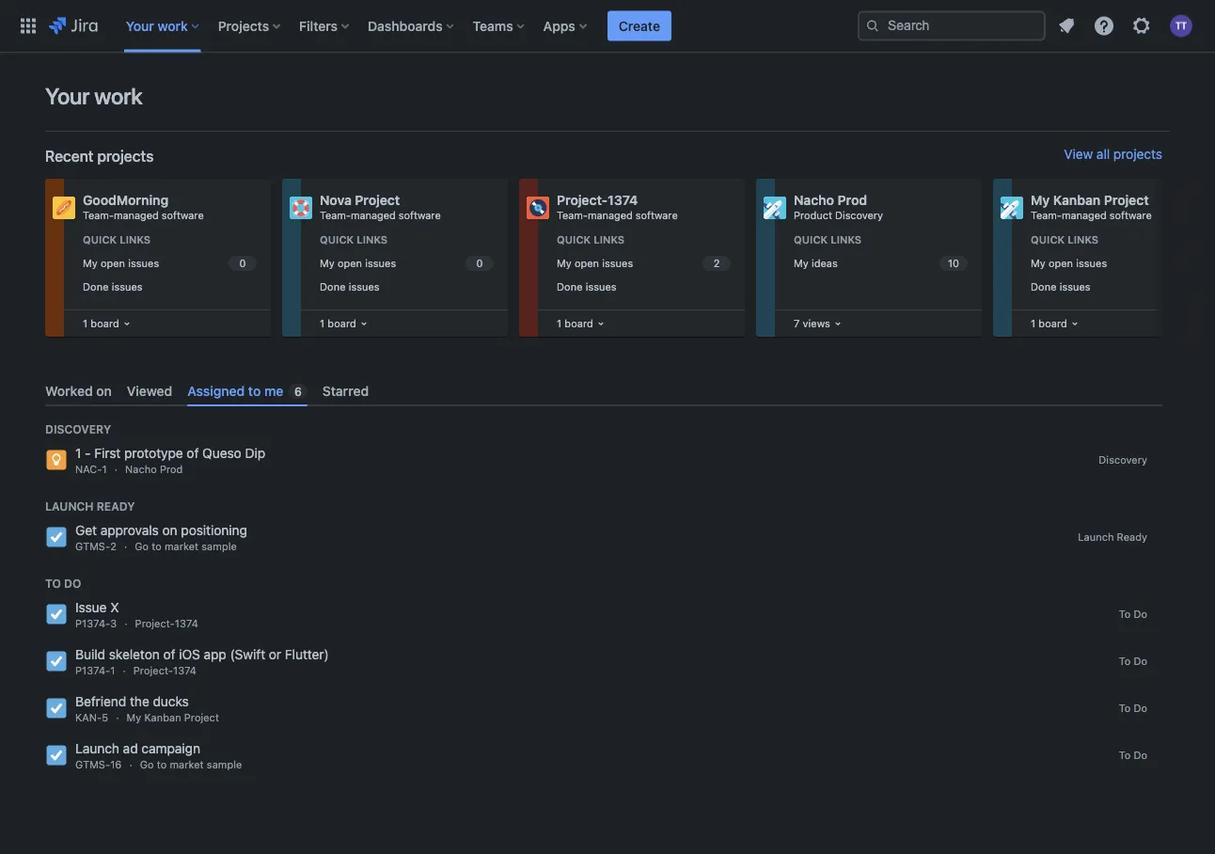 Task type: describe. For each thing, give the bounding box(es) containing it.
gtms- inside get approvals on positioning gtms-2 · go to market sample
[[75, 541, 110, 553]]

view
[[1064, 146, 1093, 162]]

my open issues for 1374
[[557, 257, 633, 269]]

my for nacho prod
[[794, 257, 809, 269]]

create button
[[608, 11, 672, 41]]

managed inside "goodmorning team-managed software"
[[114, 209, 159, 222]]

to for kanban
[[1119, 702, 1131, 715]]

dip
[[245, 446, 265, 461]]

market inside launch ad campaign gtms-16 · go to market sample
[[170, 759, 204, 771]]

team- inside project-1374 team-managed software
[[557, 209, 588, 222]]

approvals
[[100, 523, 159, 538]]

· inside get approvals on positioning gtms-2 · go to market sample
[[124, 541, 127, 553]]

1 horizontal spatial launch ready
[[1078, 531, 1148, 543]]

1 inside 'build skeleton of ios app (swift or flutter) p1374-1 · project-1374'
[[110, 665, 115, 677]]

1 board button for project-
[[553, 311, 608, 336]]

help image
[[1093, 15, 1116, 37]]

· inside befriend the ducks kan-5 · my kanban project
[[116, 712, 119, 724]]

open for 1374
[[575, 257, 599, 269]]

my open issues for team-
[[83, 257, 159, 269]]

ios
[[179, 647, 200, 662]]

1 board button for nova
[[316, 311, 371, 336]]

board image for 1374
[[593, 316, 608, 331]]

board image for product
[[831, 316, 846, 331]]

prod inside nacho prod product discovery
[[838, 192, 867, 208]]

to for flutter)
[[1119, 655, 1131, 668]]

done issues for team-
[[83, 280, 143, 292]]

notifications image
[[1056, 15, 1078, 37]]

my for nova project
[[320, 257, 335, 269]]

goodmorning team-managed software
[[83, 192, 204, 222]]

managed inside 'nova project team-managed software'
[[351, 209, 396, 222]]

· inside launch ad campaign gtms-16 · go to market sample
[[129, 759, 132, 771]]

1 vertical spatial launch
[[1078, 531, 1114, 543]]

nacho inside 1 - first prototype of queso dip nac-1 · nacho prod
[[125, 464, 157, 476]]

7 views button
[[790, 311, 846, 336]]

queso
[[202, 446, 242, 461]]

done for kanban
[[1031, 280, 1057, 292]]

recent
[[45, 147, 94, 165]]

software inside project-1374 team-managed software
[[636, 209, 678, 222]]

positioning
[[181, 523, 247, 538]]

ideas
[[812, 257, 838, 269]]

launch inside launch ad campaign gtms-16 · go to market sample
[[75, 741, 119, 757]]

app
[[204, 647, 227, 662]]

0 vertical spatial ready
[[97, 500, 135, 513]]

project inside 'nova project team-managed software'
[[355, 192, 400, 208]]

view all projects
[[1064, 146, 1163, 162]]

1374 inside 'build skeleton of ios app (swift or flutter) p1374-1 · project-1374'
[[173, 665, 197, 677]]

0 vertical spatial launch ready
[[45, 500, 135, 513]]

go inside get approvals on positioning gtms-2 · go to market sample
[[135, 541, 149, 553]]

skeleton
[[109, 647, 160, 662]]

kanban inside my kanban project team-managed software
[[1053, 192, 1101, 208]]

issue x p1374-3 · project-1374
[[75, 600, 198, 630]]

recent projects
[[45, 147, 154, 165]]

me
[[264, 383, 283, 398]]

the
[[130, 694, 149, 710]]

quick links for prod
[[794, 234, 862, 246]]

worked on
[[45, 383, 112, 398]]

nac-
[[75, 464, 102, 476]]

links for project
[[357, 234, 388, 246]]

to inside get approvals on positioning gtms-2 · go to market sample
[[152, 541, 162, 553]]

software inside my kanban project team-managed software
[[1110, 209, 1152, 222]]

managed inside my kanban project team-managed software
[[1062, 209, 1107, 222]]

0 horizontal spatial work
[[94, 83, 142, 109]]

quick links for team-
[[83, 234, 151, 246]]

build
[[75, 647, 105, 662]]

links for kanban
[[1068, 234, 1099, 246]]

filters button
[[294, 11, 357, 41]]

1 board for 1374
[[557, 318, 593, 330]]

nova project team-managed software
[[320, 192, 441, 222]]

board for kanban
[[1039, 318, 1068, 330]]

banner containing your work
[[0, 0, 1215, 53]]

kan-
[[75, 712, 102, 724]]

board image for project
[[1068, 316, 1083, 331]]

on inside get approvals on positioning gtms-2 · go to market sample
[[162, 523, 177, 538]]

done issues link for nova project
[[316, 276, 497, 297]]

goodmorning
[[83, 192, 169, 208]]

(swift
[[230, 647, 265, 662]]

your work button
[[120, 11, 207, 41]]

prod inside 1 - first prototype of queso dip nac-1 · nacho prod
[[160, 464, 183, 476]]

befriend
[[75, 694, 126, 710]]

done for 1374
[[557, 280, 583, 292]]

my for my kanban project
[[1031, 257, 1046, 269]]

your profile and settings image
[[1170, 15, 1193, 37]]

campaign
[[141, 741, 200, 757]]

1 board button for kanban
[[1027, 311, 1083, 336]]

of inside 'build skeleton of ios app (swift or flutter) p1374-1 · project-1374'
[[163, 647, 175, 662]]

team- inside 'nova project team-managed software'
[[320, 209, 351, 222]]

to do for flutter)
[[1119, 655, 1148, 668]]

dashboards button
[[362, 11, 462, 41]]

3
[[110, 618, 117, 630]]

my inside befriend the ducks kan-5 · my kanban project
[[127, 712, 141, 724]]

filters
[[299, 18, 338, 33]]

board for 1374
[[565, 318, 593, 330]]

1 vertical spatial your work
[[45, 83, 142, 109]]

tab list containing worked on
[[38, 375, 1170, 407]]

sample inside launch ad campaign gtms-16 · go to market sample
[[207, 759, 242, 771]]

done for team-
[[83, 280, 109, 292]]

open for project
[[338, 257, 362, 269]]

software inside "goodmorning team-managed software"
[[162, 209, 204, 222]]

quick for nacho
[[794, 234, 828, 246]]

my open issues link for goodmorning
[[79, 253, 260, 274]]

2
[[110, 541, 117, 553]]

project inside befriend the ducks kan-5 · my kanban project
[[184, 712, 219, 724]]

software inside 'nova project team-managed software'
[[399, 209, 441, 222]]

worked
[[45, 383, 93, 398]]

0 horizontal spatial discovery
[[45, 423, 111, 436]]

project- inside project-1374 team-managed software
[[557, 192, 608, 208]]

dashboards
[[368, 18, 443, 33]]

view all projects link
[[1064, 146, 1163, 166]]

my open issues link for nova project
[[316, 253, 497, 274]]

my kanban project team-managed software
[[1031, 192, 1152, 222]]

quick links for 1374
[[557, 234, 625, 246]]

nacho prod product discovery
[[794, 192, 883, 222]]

all
[[1097, 146, 1110, 162]]

sample inside get approvals on positioning gtms-2 · go to market sample
[[202, 541, 237, 553]]

ad
[[123, 741, 138, 757]]

go inside launch ad campaign gtms-16 · go to market sample
[[140, 759, 154, 771]]



Task type: locate. For each thing, give the bounding box(es) containing it.
done issues for 1374
[[557, 280, 617, 292]]

befriend the ducks kan-5 · my kanban project
[[75, 694, 219, 724]]

done issues down project-1374 team-managed software at top
[[557, 280, 617, 292]]

1 vertical spatial project-
[[135, 618, 175, 630]]

quick up my ideas
[[794, 234, 828, 246]]

· right 2
[[124, 541, 127, 553]]

4 done issues from the left
[[1031, 280, 1091, 292]]

5 quick from the left
[[1031, 234, 1065, 246]]

2 horizontal spatial board image
[[593, 316, 608, 331]]

assigned to me
[[187, 383, 283, 398]]

0 vertical spatial sample
[[202, 541, 237, 553]]

quick
[[83, 234, 117, 246], [320, 234, 354, 246], [557, 234, 591, 246], [794, 234, 828, 246], [1031, 234, 1065, 246]]

done issues link for goodmorning
[[79, 276, 260, 297]]

quick links for project
[[320, 234, 388, 246]]

0 horizontal spatial of
[[163, 647, 175, 662]]

1 done issues from the left
[[83, 280, 143, 292]]

· right 16
[[129, 759, 132, 771]]

1 horizontal spatial board image
[[1068, 316, 1083, 331]]

go
[[135, 541, 149, 553], [140, 759, 154, 771]]

quick links down project-1374 team-managed software at top
[[557, 234, 625, 246]]

2 my open issues link from the left
[[316, 253, 497, 274]]

product
[[794, 209, 832, 222]]

0 vertical spatial kanban
[[1053, 192, 1101, 208]]

ducks
[[153, 694, 189, 710]]

3 quick from the left
[[557, 234, 591, 246]]

3 team- from the left
[[557, 209, 588, 222]]

4 my open issues link from the left
[[1027, 253, 1208, 274]]

0 horizontal spatial on
[[96, 383, 112, 398]]

do
[[64, 577, 81, 590], [1134, 608, 1148, 621], [1134, 655, 1148, 668], [1134, 702, 1148, 715], [1134, 750, 1148, 762]]

1 board for team-
[[83, 318, 119, 330]]

first
[[94, 446, 121, 461]]

1 vertical spatial go
[[140, 759, 154, 771]]

1374 inside project-1374 team-managed software
[[608, 192, 638, 208]]

· right "5"
[[116, 712, 119, 724]]

p1374- inside issue x p1374-3 · project-1374
[[75, 618, 110, 630]]

teams button
[[467, 11, 532, 41]]

done issues
[[83, 280, 143, 292], [320, 280, 380, 292], [557, 280, 617, 292], [1031, 280, 1091, 292]]

links for prod
[[831, 234, 862, 246]]

nacho
[[794, 192, 834, 208], [125, 464, 157, 476]]

· down skeleton
[[123, 665, 126, 677]]

open down "goodmorning team-managed software"
[[101, 257, 125, 269]]

1 horizontal spatial ready
[[1117, 531, 1148, 543]]

board image inside 7 views popup button
[[831, 316, 846, 331]]

1
[[83, 318, 88, 330], [320, 318, 325, 330], [557, 318, 562, 330], [1031, 318, 1036, 330], [75, 446, 81, 461], [102, 464, 107, 476], [110, 665, 115, 677]]

appswitcher icon image
[[17, 15, 40, 37]]

2 board image from the left
[[356, 316, 371, 331]]

4 links from the left
[[831, 234, 862, 246]]

quick links for kanban
[[1031, 234, 1099, 246]]

projects up 'goodmorning'
[[97, 147, 154, 165]]

0 vertical spatial p1374-
[[75, 618, 110, 630]]

done issues for kanban
[[1031, 280, 1091, 292]]

nacho down prototype
[[125, 464, 157, 476]]

my open issues down my kanban project team-managed software on the top right of page
[[1031, 257, 1107, 269]]

1 horizontal spatial of
[[187, 446, 199, 461]]

project inside my kanban project team-managed software
[[1104, 192, 1149, 208]]

projects button
[[212, 11, 288, 41]]

1 managed from the left
[[114, 209, 159, 222]]

0 vertical spatial launch
[[45, 500, 94, 513]]

team- inside "goodmorning team-managed software"
[[83, 209, 114, 222]]

0 horizontal spatial projects
[[97, 147, 154, 165]]

kanban inside befriend the ducks kan-5 · my kanban project
[[144, 712, 181, 724]]

1 board from the left
[[91, 318, 119, 330]]

board for team-
[[91, 318, 119, 330]]

quick down nova
[[320, 234, 354, 246]]

board image for project
[[356, 316, 371, 331]]

0 vertical spatial your work
[[126, 18, 188, 33]]

4 done issues link from the left
[[1027, 276, 1208, 297]]

1 open from the left
[[101, 257, 125, 269]]

2 vertical spatial 1374
[[173, 665, 197, 677]]

project- inside 'build skeleton of ios app (swift or flutter) p1374-1 · project-1374'
[[133, 665, 173, 677]]

quick links
[[83, 234, 151, 246], [320, 234, 388, 246], [557, 234, 625, 246], [794, 234, 862, 246], [1031, 234, 1099, 246]]

p1374- inside 'build skeleton of ios app (swift or flutter) p1374-1 · project-1374'
[[75, 665, 110, 677]]

my open issues for project
[[320, 257, 396, 269]]

open
[[101, 257, 125, 269], [338, 257, 362, 269], [575, 257, 599, 269], [1049, 257, 1073, 269]]

nacho inside nacho prod product discovery
[[794, 192, 834, 208]]

my ideas
[[794, 257, 838, 269]]

done down project-1374 team-managed software at top
[[557, 280, 583, 292]]

managed inside project-1374 team-managed software
[[588, 209, 633, 222]]

0 horizontal spatial board image
[[119, 316, 134, 331]]

quick down 'goodmorning'
[[83, 234, 117, 246]]

flutter)
[[285, 647, 329, 662]]

quick links down 'nova project team-managed software'
[[320, 234, 388, 246]]

settings image
[[1131, 15, 1153, 37]]

my open issues down "goodmorning team-managed software"
[[83, 257, 159, 269]]

board for project
[[328, 318, 356, 330]]

1 horizontal spatial board image
[[356, 316, 371, 331]]

work inside popup button
[[158, 18, 188, 33]]

0 vertical spatial discovery
[[835, 209, 883, 222]]

board image inside popup button
[[1068, 316, 1083, 331]]

1 horizontal spatial 1 board button
[[1027, 311, 1083, 336]]

p1374- down issue
[[75, 618, 110, 630]]

0 vertical spatial go
[[135, 541, 149, 553]]

1 horizontal spatial discovery
[[835, 209, 883, 222]]

2 p1374- from the top
[[75, 665, 110, 677]]

5 quick links from the left
[[1031, 234, 1099, 246]]

2 1 board button from the left
[[553, 311, 608, 336]]

or
[[269, 647, 281, 662]]

links down 'nova project team-managed software'
[[357, 234, 388, 246]]

1 vertical spatial p1374-
[[75, 665, 110, 677]]

3 board image from the left
[[593, 316, 608, 331]]

1 vertical spatial kanban
[[144, 712, 181, 724]]

to inside launch ad campaign gtms-16 · go to market sample
[[157, 759, 167, 771]]

done issues link for my kanban project
[[1027, 276, 1208, 297]]

1 board button
[[316, 311, 371, 336], [553, 311, 608, 336]]

· inside 'build skeleton of ios app (swift or flutter) p1374-1 · project-1374'
[[123, 665, 126, 677]]

quick down my kanban project team-managed software on the top right of page
[[1031, 234, 1065, 246]]

2 gtms- from the top
[[75, 759, 110, 771]]

search image
[[866, 18, 881, 33]]

1 board image from the left
[[119, 316, 134, 331]]

4 quick links from the left
[[794, 234, 862, 246]]

2 horizontal spatial project
[[1104, 192, 1149, 208]]

my for project-1374
[[557, 257, 572, 269]]

0 vertical spatial 1374
[[608, 192, 638, 208]]

3 software from the left
[[636, 209, 678, 222]]

· inside 1 - first prototype of queso dip nac-1 · nacho prod
[[114, 464, 118, 476]]

kanban
[[1053, 192, 1101, 208], [144, 712, 181, 724]]

work up recent projects
[[94, 83, 142, 109]]

0 vertical spatial nacho
[[794, 192, 834, 208]]

my ideas link
[[790, 253, 971, 274]]

4 open from the left
[[1049, 257, 1073, 269]]

links down my kanban project team-managed software on the top right of page
[[1068, 234, 1099, 246]]

1 gtms- from the top
[[75, 541, 110, 553]]

market
[[165, 541, 199, 553], [170, 759, 204, 771]]

1 horizontal spatial nacho
[[794, 192, 834, 208]]

my open issues down 'nova project team-managed software'
[[320, 257, 396, 269]]

to
[[45, 577, 61, 590], [1119, 608, 1131, 621], [1119, 655, 1131, 668], [1119, 702, 1131, 715], [1119, 750, 1131, 762]]

starred
[[322, 383, 369, 398]]

1 horizontal spatial 1 board button
[[553, 311, 608, 336]]

4 1 board from the left
[[1031, 318, 1068, 330]]

1 horizontal spatial kanban
[[1053, 192, 1101, 208]]

gtms- inside launch ad campaign gtms-16 · go to market sample
[[75, 759, 110, 771]]

5
[[102, 712, 108, 724]]

quick down project-1374 team-managed software at top
[[557, 234, 591, 246]]

2 board image from the left
[[1068, 316, 1083, 331]]

3 my open issues from the left
[[557, 257, 633, 269]]

project
[[355, 192, 400, 208], [1104, 192, 1149, 208], [184, 712, 219, 724]]

x
[[110, 600, 119, 615]]

work
[[158, 18, 188, 33], [94, 83, 142, 109]]

4 quick from the left
[[794, 234, 828, 246]]

do for flutter)
[[1134, 655, 1148, 668]]

my open issues link for project-1374
[[553, 253, 734, 274]]

board image
[[831, 316, 846, 331], [1068, 316, 1083, 331]]

3 done from the left
[[557, 280, 583, 292]]

my inside my kanban project team-managed software
[[1031, 192, 1050, 208]]

my open issues for kanban
[[1031, 257, 1107, 269]]

links down project-1374 team-managed software at top
[[594, 234, 625, 246]]

do for kanban
[[1134, 702, 1148, 715]]

3 managed from the left
[[588, 209, 633, 222]]

done issues link down "goodmorning team-managed software"
[[79, 276, 260, 297]]

0 vertical spatial gtms-
[[75, 541, 110, 553]]

1 vertical spatial of
[[163, 647, 175, 662]]

1 vertical spatial ready
[[1117, 531, 1148, 543]]

to left me
[[248, 383, 261, 398]]

0 horizontal spatial board image
[[831, 316, 846, 331]]

0 vertical spatial your
[[126, 18, 154, 33]]

1 board image from the left
[[831, 316, 846, 331]]

project-1374 team-managed software
[[557, 192, 678, 222]]

7
[[794, 318, 800, 330]]

prod up "ideas"
[[838, 192, 867, 208]]

of
[[187, 446, 199, 461], [163, 647, 175, 662]]

my open issues link down project-1374 team-managed software at top
[[553, 253, 734, 274]]

0 horizontal spatial 1 board button
[[79, 311, 134, 336]]

0 horizontal spatial prod
[[160, 464, 183, 476]]

0 vertical spatial of
[[187, 446, 199, 461]]

2 done issues link from the left
[[316, 276, 497, 297]]

· right 3
[[124, 618, 128, 630]]

1374 inside issue x p1374-3 · project-1374
[[175, 618, 198, 630]]

done issues link for project-1374
[[553, 276, 734, 297]]

my for goodmorning
[[83, 257, 98, 269]]

discovery inside nacho prod product discovery
[[835, 209, 883, 222]]

project down the view all projects link
[[1104, 192, 1149, 208]]

go down approvals
[[135, 541, 149, 553]]

your work left projects
[[126, 18, 188, 33]]

1 done from the left
[[83, 280, 109, 292]]

2 done issues from the left
[[320, 280, 380, 292]]

4 my open issues from the left
[[1031, 257, 1107, 269]]

2 vertical spatial discovery
[[1099, 454, 1148, 466]]

my open issues down project-1374 team-managed software at top
[[557, 257, 633, 269]]

1 vertical spatial 1374
[[175, 618, 198, 630]]

1 horizontal spatial on
[[162, 523, 177, 538]]

1 horizontal spatial projects
[[1114, 146, 1163, 162]]

done down my kanban project team-managed software on the top right of page
[[1031, 280, 1057, 292]]

2 vertical spatial project-
[[133, 665, 173, 677]]

4 software from the left
[[1110, 209, 1152, 222]]

team- inside my kanban project team-managed software
[[1031, 209, 1062, 222]]

board
[[91, 318, 119, 330], [328, 318, 356, 330], [565, 318, 593, 330], [1039, 318, 1068, 330]]

1 1 board from the left
[[83, 318, 119, 330]]

prod down prototype
[[160, 464, 183, 476]]

nacho up product
[[794, 192, 834, 208]]

1 vertical spatial nacho
[[125, 464, 157, 476]]

to do
[[45, 577, 81, 590], [1119, 608, 1148, 621], [1119, 655, 1148, 668], [1119, 702, 1148, 715], [1119, 750, 1148, 762]]

2 team- from the left
[[320, 209, 351, 222]]

build skeleton of ios app (swift or flutter) p1374-1 · project-1374
[[75, 647, 329, 677]]

do for to
[[1134, 750, 1148, 762]]

1 team- from the left
[[83, 209, 114, 222]]

create
[[619, 18, 660, 33]]

project down ducks
[[184, 712, 219, 724]]

0 vertical spatial on
[[96, 383, 112, 398]]

to do for kanban
[[1119, 702, 1148, 715]]

1 quick from the left
[[83, 234, 117, 246]]

1 vertical spatial sample
[[207, 759, 242, 771]]

done issues for project
[[320, 280, 380, 292]]

2 horizontal spatial discovery
[[1099, 454, 1148, 466]]

2 my open issues from the left
[[320, 257, 396, 269]]

1 horizontal spatial project
[[355, 192, 400, 208]]

assigned
[[187, 383, 245, 398]]

kanban down view
[[1053, 192, 1101, 208]]

1 vertical spatial to
[[152, 541, 162, 553]]

ready
[[97, 500, 135, 513], [1117, 531, 1148, 543]]

project- inside issue x p1374-3 · project-1374
[[135, 618, 175, 630]]

0 horizontal spatial launch ready
[[45, 500, 135, 513]]

to do for to
[[1119, 750, 1148, 762]]

1 done issues link from the left
[[79, 276, 260, 297]]

board image
[[119, 316, 134, 331], [356, 316, 371, 331], [593, 316, 608, 331]]

quick for my
[[1031, 234, 1065, 246]]

teams
[[473, 18, 513, 33]]

· down 'first'
[[114, 464, 118, 476]]

1 horizontal spatial work
[[158, 18, 188, 33]]

0 horizontal spatial kanban
[[144, 712, 181, 724]]

links up "ideas"
[[831, 234, 862, 246]]

4 team- from the left
[[1031, 209, 1062, 222]]

quick links up "ideas"
[[794, 234, 862, 246]]

jira image
[[49, 15, 98, 37], [49, 15, 98, 37]]

2 open from the left
[[338, 257, 362, 269]]

p1374- down build
[[75, 665, 110, 677]]

quick for goodmorning
[[83, 234, 117, 246]]

my open issues link down my kanban project team-managed software on the top right of page
[[1027, 253, 1208, 274]]

of left ios
[[163, 647, 175, 662]]

work left projects
[[158, 18, 188, 33]]

prototype
[[124, 446, 183, 461]]

sample
[[202, 541, 237, 553], [207, 759, 242, 771]]

market down campaign
[[170, 759, 204, 771]]

your
[[126, 18, 154, 33], [45, 83, 90, 109]]

gtms- down get
[[75, 541, 110, 553]]

your work up recent projects
[[45, 83, 142, 109]]

get approvals on positioning gtms-2 · go to market sample
[[75, 523, 247, 553]]

project-
[[557, 192, 608, 208], [135, 618, 175, 630], [133, 665, 173, 677]]

0 vertical spatial market
[[165, 541, 199, 553]]

of inside 1 - first prototype of queso dip nac-1 · nacho prod
[[187, 446, 199, 461]]

projects
[[218, 18, 269, 33]]

done for project
[[320, 280, 346, 292]]

my open issues link for my kanban project
[[1027, 253, 1208, 274]]

links for 1374
[[594, 234, 625, 246]]

-
[[85, 446, 91, 461]]

my open issues link down "goodmorning team-managed software"
[[79, 253, 260, 274]]

done
[[83, 280, 109, 292], [320, 280, 346, 292], [557, 280, 583, 292], [1031, 280, 1057, 292]]

1 - first prototype of queso dip nac-1 · nacho prod
[[75, 446, 265, 476]]

2 board from the left
[[328, 318, 356, 330]]

0 horizontal spatial project
[[184, 712, 219, 724]]

3 done issues link from the left
[[553, 276, 734, 297]]

to
[[248, 383, 261, 398], [152, 541, 162, 553], [157, 759, 167, 771]]

quick for project-
[[557, 234, 591, 246]]

3 links from the left
[[594, 234, 625, 246]]

1 vertical spatial gtms-
[[75, 759, 110, 771]]

done issues link down project-1374 team-managed software at top
[[553, 276, 734, 297]]

2 vertical spatial to
[[157, 759, 167, 771]]

3 1 board from the left
[[557, 318, 593, 330]]

0 horizontal spatial 1 board button
[[316, 311, 371, 336]]

market inside get approvals on positioning gtms-2 · go to market sample
[[165, 541, 199, 553]]

1 my open issues from the left
[[83, 257, 159, 269]]

get
[[75, 523, 97, 538]]

on
[[96, 383, 112, 398], [162, 523, 177, 538]]

1 1 board button from the left
[[316, 311, 371, 336]]

on right worked
[[96, 383, 112, 398]]

banner
[[0, 0, 1215, 53]]

0 vertical spatial to
[[248, 383, 261, 398]]

1 quick links from the left
[[83, 234, 151, 246]]

links for team-
[[120, 234, 151, 246]]

kanban down ducks
[[144, 712, 181, 724]]

issue
[[75, 600, 107, 615]]

0 vertical spatial project-
[[557, 192, 608, 208]]

go down campaign
[[140, 759, 154, 771]]

done issues link down my kanban project team-managed software on the top right of page
[[1027, 276, 1208, 297]]

1 vertical spatial your
[[45, 83, 90, 109]]

done down 'goodmorning'
[[83, 280, 109, 292]]

4 done from the left
[[1031, 280, 1057, 292]]

quick links down 'goodmorning'
[[83, 234, 151, 246]]

2 1 board button from the left
[[1027, 311, 1083, 336]]

2 quick from the left
[[320, 234, 354, 246]]

your work inside your work popup button
[[126, 18, 188, 33]]

apps
[[543, 18, 576, 33]]

3 quick links from the left
[[557, 234, 625, 246]]

views
[[803, 318, 831, 330]]

projects right the all at the top of page
[[1114, 146, 1163, 162]]

viewed
[[127, 383, 172, 398]]

my open issues link down 'nova project team-managed software'
[[316, 253, 497, 274]]

Search field
[[858, 11, 1046, 41]]

your inside your work popup button
[[126, 18, 154, 33]]

1 board for kanban
[[1031, 318, 1068, 330]]

open down my kanban project team-managed software on the top right of page
[[1049, 257, 1073, 269]]

links down "goodmorning team-managed software"
[[120, 234, 151, 246]]

1 1 board button from the left
[[79, 311, 134, 336]]

1 vertical spatial market
[[170, 759, 204, 771]]

3 my open issues link from the left
[[553, 253, 734, 274]]

done down nova
[[320, 280, 346, 292]]

team-
[[83, 209, 114, 222], [320, 209, 351, 222], [557, 209, 588, 222], [1031, 209, 1062, 222]]

1 board button
[[79, 311, 134, 336], [1027, 311, 1083, 336]]

quick for nova
[[320, 234, 354, 246]]

on right approvals
[[162, 523, 177, 538]]

0 horizontal spatial nacho
[[125, 464, 157, 476]]

1 my open issues link from the left
[[79, 253, 260, 274]]

2 quick links from the left
[[320, 234, 388, 246]]

1374
[[608, 192, 638, 208], [175, 618, 198, 630], [173, 665, 197, 677]]

apps button
[[538, 11, 594, 41]]

issues
[[128, 257, 159, 269], [365, 257, 396, 269], [602, 257, 633, 269], [1076, 257, 1107, 269], [112, 280, 143, 292], [349, 280, 380, 292], [586, 280, 617, 292], [1060, 280, 1091, 292]]

2 managed from the left
[[351, 209, 396, 222]]

open down project-1374 team-managed software at top
[[575, 257, 599, 269]]

2 1 board from the left
[[320, 318, 356, 330]]

1 horizontal spatial prod
[[838, 192, 867, 208]]

nova
[[320, 192, 352, 208]]

1 vertical spatial on
[[162, 523, 177, 538]]

to down approvals
[[152, 541, 162, 553]]

open for team-
[[101, 257, 125, 269]]

7 views
[[794, 318, 831, 330]]

done issues down my kanban project team-managed software on the top right of page
[[1031, 280, 1091, 292]]

links
[[120, 234, 151, 246], [357, 234, 388, 246], [594, 234, 625, 246], [831, 234, 862, 246], [1068, 234, 1099, 246]]

gtms- down 'kan-'
[[75, 759, 110, 771]]

discovery
[[835, 209, 883, 222], [45, 423, 111, 436], [1099, 454, 1148, 466]]

managed
[[114, 209, 159, 222], [351, 209, 396, 222], [588, 209, 633, 222], [1062, 209, 1107, 222]]

6
[[294, 385, 302, 398]]

launch ad campaign gtms-16 · go to market sample
[[75, 741, 242, 771]]

open down 'nova project team-managed software'
[[338, 257, 362, 269]]

0 horizontal spatial ready
[[97, 500, 135, 513]]

1 p1374- from the top
[[75, 618, 110, 630]]

2 done from the left
[[320, 280, 346, 292]]

0 horizontal spatial your
[[45, 83, 90, 109]]

3 done issues from the left
[[557, 280, 617, 292]]

4 board from the left
[[1039, 318, 1068, 330]]

primary element
[[11, 0, 858, 52]]

1 software from the left
[[162, 209, 204, 222]]

1 board for project
[[320, 318, 356, 330]]

3 board from the left
[[565, 318, 593, 330]]

done issues down 'nova project team-managed software'
[[320, 280, 380, 292]]

of left queso
[[187, 446, 199, 461]]

launch
[[45, 500, 94, 513], [1078, 531, 1114, 543], [75, 741, 119, 757]]

1 vertical spatial launch ready
[[1078, 531, 1148, 543]]

16
[[110, 759, 122, 771]]

tab list
[[38, 375, 1170, 407]]

1 board button for team-
[[79, 311, 134, 336]]

4 managed from the left
[[1062, 209, 1107, 222]]

1 vertical spatial discovery
[[45, 423, 111, 436]]

to for to
[[1119, 750, 1131, 762]]

0 vertical spatial work
[[158, 18, 188, 33]]

2 software from the left
[[399, 209, 441, 222]]

market down positioning
[[165, 541, 199, 553]]

1 vertical spatial work
[[94, 83, 142, 109]]

· inside issue x p1374-3 · project-1374
[[124, 618, 128, 630]]

projects
[[1114, 146, 1163, 162], [97, 147, 154, 165]]

to down campaign
[[157, 759, 167, 771]]

my open issues link
[[79, 253, 260, 274], [316, 253, 497, 274], [553, 253, 734, 274], [1027, 253, 1208, 274]]

quick links down my kanban project team-managed software on the top right of page
[[1031, 234, 1099, 246]]

3 open from the left
[[575, 257, 599, 269]]

1 links from the left
[[120, 234, 151, 246]]

open for kanban
[[1049, 257, 1073, 269]]

0 vertical spatial prod
[[838, 192, 867, 208]]

2 vertical spatial launch
[[75, 741, 119, 757]]

done issues link down 'nova project team-managed software'
[[316, 276, 497, 297]]

board image for team-
[[119, 316, 134, 331]]

prod
[[838, 192, 867, 208], [160, 464, 183, 476]]

1 vertical spatial prod
[[160, 464, 183, 476]]

done issues down "goodmorning team-managed software"
[[83, 280, 143, 292]]

software
[[162, 209, 204, 222], [399, 209, 441, 222], [636, 209, 678, 222], [1110, 209, 1152, 222]]

2 links from the left
[[357, 234, 388, 246]]

1 horizontal spatial your
[[126, 18, 154, 33]]

project right nova
[[355, 192, 400, 208]]

5 links from the left
[[1068, 234, 1099, 246]]



Task type: vqa. For each thing, say whether or not it's contained in the screenshot.
work
yes



